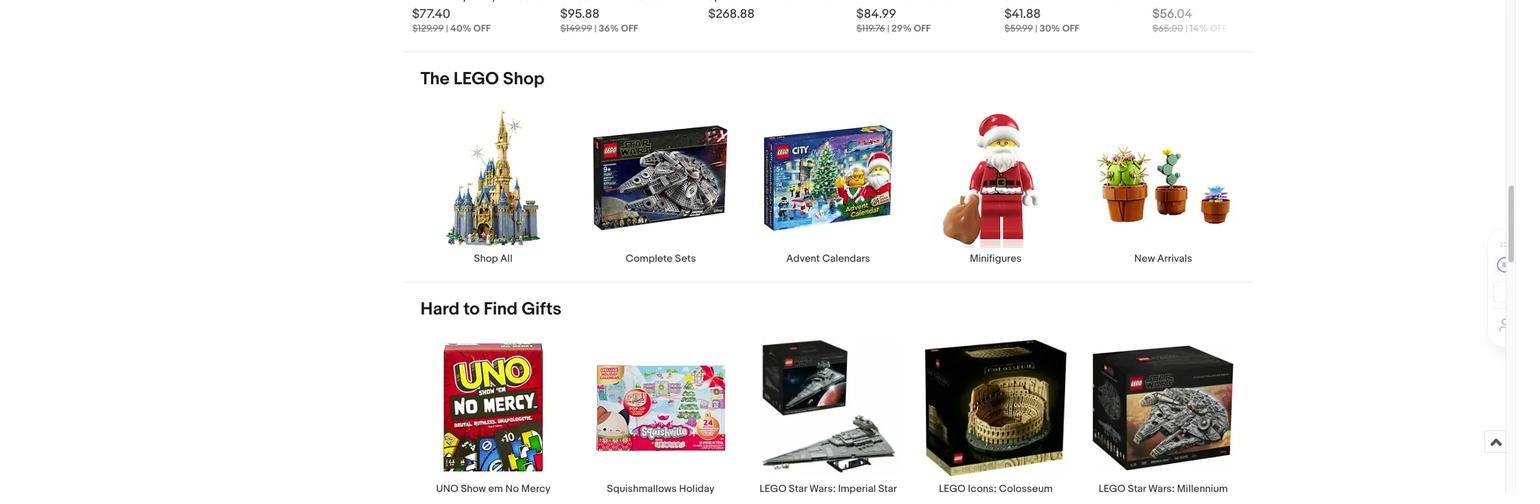 Task type: vqa. For each thing, say whether or not it's contained in the screenshot.
OFF in the $77.40 $129.99 | 40% OFF
yes



Task type: locate. For each thing, give the bounding box(es) containing it.
|
[[446, 23, 448, 34], [595, 23, 597, 34], [888, 23, 890, 34], [1036, 23, 1038, 34], [1186, 23, 1188, 34]]

3 off from the left
[[914, 23, 931, 34]]

shop left all
[[474, 252, 498, 265]]

off inside $41.88 $59.99 | 30% off
[[1063, 23, 1080, 34]]

| inside $56.04 $65.00 | 14% off
[[1186, 23, 1188, 34]]

5 | from the left
[[1186, 23, 1188, 34]]

4 off from the left
[[1063, 23, 1080, 34]]

off inside $84.99 $119.76 | 29% off
[[914, 23, 931, 34]]

off inside the '$95.88 $149.99 | 36% off'
[[621, 23, 638, 34]]

2 off from the left
[[621, 23, 638, 34]]

1 | from the left
[[446, 23, 448, 34]]

advent calendars link
[[745, 107, 913, 265]]

off right '40%'
[[474, 23, 491, 34]]

off for $41.88
[[1063, 23, 1080, 34]]

minifigures
[[970, 252, 1022, 265]]

30%
[[1040, 23, 1061, 34]]

all
[[501, 252, 513, 265]]

| left 30%
[[1036, 23, 1038, 34]]

off right 29%
[[914, 23, 931, 34]]

the
[[421, 68, 450, 90]]

$77.40
[[412, 7, 451, 22]]

1 vertical spatial shop
[[474, 252, 498, 265]]

to
[[464, 299, 480, 320]]

off right "36%"
[[621, 23, 638, 34]]

4 | from the left
[[1036, 23, 1038, 34]]

$268.88
[[709, 7, 755, 22]]

36%
[[599, 23, 619, 34]]

gifts
[[522, 299, 562, 320]]

| inside $84.99 $119.76 | 29% off
[[888, 23, 890, 34]]

off inside $56.04 $65.00 | 14% off
[[1211, 23, 1228, 34]]

5 off from the left
[[1211, 23, 1228, 34]]

shop all link
[[410, 107, 577, 265]]

off
[[474, 23, 491, 34], [621, 23, 638, 34], [914, 23, 931, 34], [1063, 23, 1080, 34], [1211, 23, 1228, 34]]

3 | from the left
[[888, 23, 890, 34]]

shop
[[503, 68, 545, 90], [474, 252, 498, 265]]

sets
[[675, 252, 696, 265]]

find
[[484, 299, 518, 320]]

| inside the '$95.88 $149.99 | 36% off'
[[595, 23, 597, 34]]

off inside the "$77.40 $129.99 | 40% off"
[[474, 23, 491, 34]]

$129.99 text field
[[412, 23, 444, 34]]

off right 30%
[[1063, 23, 1080, 34]]

lego
[[454, 68, 499, 90]]

$84.99
[[857, 7, 897, 22]]

shop right lego
[[503, 68, 545, 90]]

1 horizontal spatial shop
[[503, 68, 545, 90]]

$56.04 $65.00 | 14% off
[[1153, 7, 1228, 34]]

| for $77.40
[[446, 23, 448, 34]]

| inside the "$77.40 $129.99 | 40% off"
[[446, 23, 448, 34]]

29%
[[892, 23, 912, 34]]

1 off from the left
[[474, 23, 491, 34]]

new
[[1135, 252, 1156, 265]]

| left 14% at the top of page
[[1186, 23, 1188, 34]]

$84.99 $119.76 | 29% off
[[857, 7, 931, 34]]

off right 14% at the top of page
[[1211, 23, 1228, 34]]

$59.99 text field
[[1005, 23, 1034, 34]]

| for $41.88
[[1036, 23, 1038, 34]]

| left "36%"
[[595, 23, 597, 34]]

2 | from the left
[[595, 23, 597, 34]]

$268.88 link
[[709, 0, 846, 37]]

advent calendars
[[787, 252, 871, 265]]

| left '40%'
[[446, 23, 448, 34]]

| left 29%
[[888, 23, 890, 34]]

$41.88
[[1005, 7, 1041, 22]]

| inside $41.88 $59.99 | 30% off
[[1036, 23, 1038, 34]]

0 horizontal spatial shop
[[474, 252, 498, 265]]



Task type: describe. For each thing, give the bounding box(es) containing it.
0 vertical spatial shop
[[503, 68, 545, 90]]

$119.76 text field
[[857, 23, 886, 34]]

arrivals
[[1158, 252, 1193, 265]]

minifigures link
[[913, 107, 1080, 265]]

off for $84.99
[[914, 23, 931, 34]]

$95.88
[[561, 7, 600, 22]]

$77.40 $129.99 | 40% off
[[412, 7, 491, 34]]

complete sets
[[626, 252, 696, 265]]

$65.00
[[1153, 23, 1184, 34]]

40%
[[451, 23, 472, 34]]

$56.04
[[1153, 7, 1193, 22]]

| for $95.88
[[595, 23, 597, 34]]

complete sets link
[[577, 107, 745, 265]]

off for $95.88
[[621, 23, 638, 34]]

off for $77.40
[[474, 23, 491, 34]]

| for $84.99
[[888, 23, 890, 34]]

hard to find gifts
[[421, 299, 562, 320]]

$41.88 $59.99 | 30% off
[[1005, 7, 1080, 34]]

advent
[[787, 252, 820, 265]]

$119.76
[[857, 23, 886, 34]]

new arrivals link
[[1080, 107, 1248, 265]]

$129.99
[[412, 23, 444, 34]]

$59.99
[[1005, 23, 1034, 34]]

calendars
[[823, 252, 871, 265]]

$149.99 text field
[[561, 23, 593, 34]]

14%
[[1190, 23, 1209, 34]]

hard
[[421, 299, 460, 320]]

shop all
[[474, 252, 513, 265]]

new arrivals
[[1135, 252, 1193, 265]]

$95.88 $149.99 | 36% off
[[561, 7, 638, 34]]

$65.00 text field
[[1153, 23, 1184, 34]]

$149.99
[[561, 23, 593, 34]]

the lego shop
[[421, 68, 545, 90]]

complete
[[626, 252, 673, 265]]

shop inside shop all link
[[474, 252, 498, 265]]



